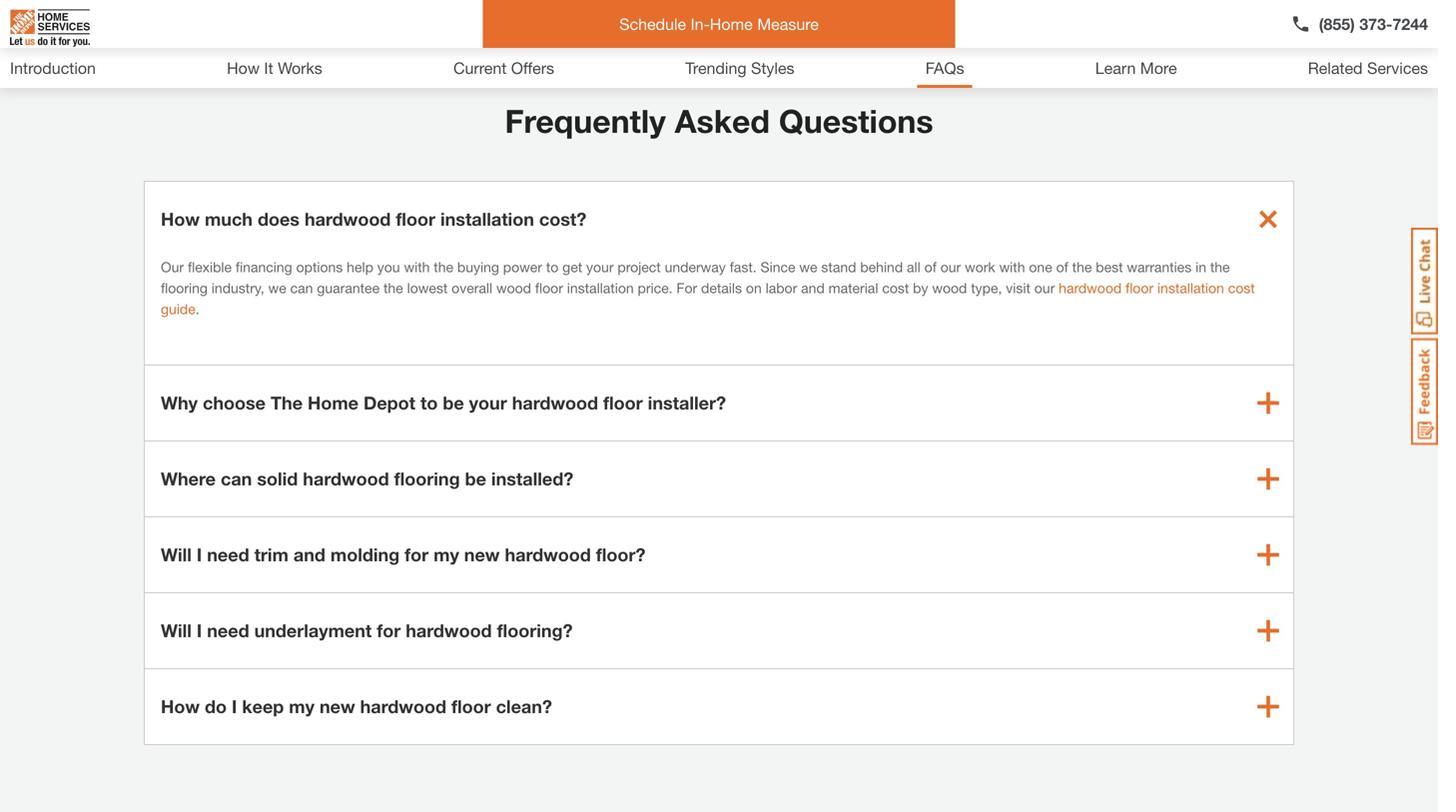 Task type: vqa. For each thing, say whether or not it's contained in the screenshot.
high within the After the floor leveler dries, sand down any high spots to make them flush with the rest of the floor. Use a wet-vac to vacuum up dust and debris. Make a final check with a carpenter's level or straight pipe to be sure all the low spots are gone.
no



Task type: locate. For each thing, give the bounding box(es) containing it.
asked
[[675, 102, 770, 140]]

where
[[161, 468, 216, 490]]

my
[[434, 544, 459, 566], [289, 696, 315, 717]]

1 vertical spatial be
[[465, 468, 487, 490]]

be right depot
[[443, 392, 464, 414]]

2 horizontal spatial installation
[[1158, 280, 1225, 296]]

in-
[[691, 14, 710, 33]]

1 horizontal spatial flooring
[[394, 468, 460, 490]]

(855)
[[1319, 14, 1356, 33]]

wood
[[497, 280, 532, 296], [933, 280, 968, 296]]

2 with from the left
[[1000, 259, 1026, 275]]

2 of from the left
[[1057, 259, 1069, 275]]

learn
[[1096, 58, 1136, 77]]

current offers
[[454, 58, 555, 77]]

1 horizontal spatial of
[[1057, 259, 1069, 275]]

choose
[[203, 392, 266, 414]]

1 vertical spatial will
[[161, 620, 192, 641]]

to
[[546, 259, 559, 275], [421, 392, 438, 414]]

warranties
[[1127, 259, 1192, 275]]

1 cost from the left
[[883, 280, 910, 296]]

1 need from the top
[[207, 544, 249, 566]]

0 horizontal spatial new
[[320, 696, 355, 717]]

0 vertical spatial our
[[941, 259, 961, 275]]

1 vertical spatial need
[[207, 620, 249, 641]]

you
[[377, 259, 400, 275]]

more
[[1141, 58, 1178, 77]]

of right "one"
[[1057, 259, 1069, 275]]

0 horizontal spatial of
[[925, 259, 937, 275]]

1 vertical spatial home
[[308, 392, 359, 414]]

1 vertical spatial and
[[294, 544, 326, 566]]

0 horizontal spatial we
[[268, 280, 286, 296]]

floor down warranties
[[1126, 280, 1154, 296]]

floor down the get
[[535, 280, 563, 296]]

how left much
[[161, 208, 200, 230]]

we
[[800, 259, 818, 275], [268, 280, 286, 296]]

2 wood from the left
[[933, 280, 968, 296]]

0 horizontal spatial cost
[[883, 280, 910, 296]]

visit
[[1006, 280, 1031, 296]]

hardwood floor installation cost guide link
[[161, 280, 1256, 317]]

we right since on the top of the page
[[800, 259, 818, 275]]

1 vertical spatial we
[[268, 280, 286, 296]]

how left do
[[161, 696, 200, 717]]

floor inside 'hardwood floor installation cost guide'
[[1126, 280, 1154, 296]]

how left it
[[227, 58, 260, 77]]

to inside our flexible financing options help you with the buying power to get your project underway fast. since we stand behind all of our work with one of the best warranties in the flooring industry, we can guarantee the lowest overall wood floor installation price. for details on labor and material cost by wood type, visit our
[[546, 259, 559, 275]]

0 horizontal spatial my
[[289, 696, 315, 717]]

1 horizontal spatial your
[[587, 259, 614, 275]]

0 vertical spatial your
[[587, 259, 614, 275]]

1 horizontal spatial for
[[405, 544, 429, 566]]

does
[[258, 208, 300, 230]]

learn more
[[1096, 58, 1178, 77]]

how
[[227, 58, 260, 77], [161, 208, 200, 230], [161, 696, 200, 717]]

0 vertical spatial flooring
[[161, 280, 208, 296]]

with up lowest
[[404, 259, 430, 275]]

flooring down why choose the home depot to be your hardwood floor installer?
[[394, 468, 460, 490]]

flooring?
[[497, 620, 573, 641]]

to left the get
[[546, 259, 559, 275]]

i for will i need underlayment for hardwood flooring?
[[197, 620, 202, 641]]

home up trending styles
[[710, 14, 753, 33]]

trim
[[254, 544, 289, 566]]

wood down 'power'
[[497, 280, 532, 296]]

1 vertical spatial flooring
[[394, 468, 460, 490]]

0 vertical spatial to
[[546, 259, 559, 275]]

your right the get
[[587, 259, 614, 275]]

labor
[[766, 280, 798, 296]]

how for how much does hardwood floor installation cost?
[[161, 208, 200, 230]]

0 horizontal spatial home
[[308, 392, 359, 414]]

0 vertical spatial my
[[434, 544, 459, 566]]

our flexible financing options help you with the buying power to get your project underway fast. since we stand behind all of our work with one of the best warranties in the flooring industry, we can guarantee the lowest overall wood floor installation price. for details on labor and material cost by wood type, visit our
[[161, 259, 1231, 296]]

installation down the get
[[567, 280, 634, 296]]

type,
[[971, 280, 1003, 296]]

help
[[347, 259, 374, 275]]

hardwood right solid
[[303, 468, 389, 490]]

overall
[[452, 280, 493, 296]]

1 horizontal spatial installation
[[567, 280, 634, 296]]

by
[[913, 280, 929, 296]]

hardwood
[[305, 208, 391, 230], [1059, 280, 1122, 296], [512, 392, 599, 414], [303, 468, 389, 490], [505, 544, 591, 566], [406, 620, 492, 641], [360, 696, 447, 717]]

0 horizontal spatial and
[[294, 544, 326, 566]]

hardwood left floor?
[[505, 544, 591, 566]]

new down "installed?"
[[464, 544, 500, 566]]

and
[[801, 280, 825, 296], [294, 544, 326, 566]]

for right underlayment
[[377, 620, 401, 641]]

0 horizontal spatial your
[[469, 392, 507, 414]]

floor up 'you'
[[396, 208, 436, 230]]

1 horizontal spatial cost
[[1229, 280, 1256, 296]]

our
[[941, 259, 961, 275], [1035, 280, 1055, 296]]

flooring
[[161, 280, 208, 296], [394, 468, 460, 490]]

floor inside our flexible financing options help you with the buying power to get your project underway fast. since we stand behind all of our work with one of the best warranties in the flooring industry, we can guarantee the lowest overall wood floor installation price. for details on labor and material cost by wood type, visit our
[[535, 280, 563, 296]]

0 vertical spatial and
[[801, 280, 825, 296]]

can left solid
[[221, 468, 252, 490]]

2 need from the top
[[207, 620, 249, 641]]

1 vertical spatial new
[[320, 696, 355, 717]]

and right trim
[[294, 544, 326, 566]]

my right 'keep'
[[289, 696, 315, 717]]

.
[[196, 301, 199, 317]]

questions
[[779, 102, 934, 140]]

our left work on the top right of the page
[[941, 259, 961, 275]]

new right 'keep'
[[320, 696, 355, 717]]

0 vertical spatial need
[[207, 544, 249, 566]]

my right molding
[[434, 544, 459, 566]]

your inside our flexible financing options help you with the buying power to get your project underway fast. since we stand behind all of our work with one of the best warranties in the flooring industry, we can guarantee the lowest overall wood floor installation price. for details on labor and material cost by wood type, visit our
[[587, 259, 614, 275]]

0 vertical spatial for
[[405, 544, 429, 566]]

2 will from the top
[[161, 620, 192, 641]]

with
[[404, 259, 430, 275], [1000, 259, 1026, 275]]

0 horizontal spatial flooring
[[161, 280, 208, 296]]

all
[[907, 259, 921, 275]]

cost
[[883, 280, 910, 296], [1229, 280, 1256, 296]]

guarantee
[[317, 280, 380, 296]]

1 horizontal spatial my
[[434, 544, 459, 566]]

hardwood floor installation cost guide
[[161, 280, 1256, 317]]

1 horizontal spatial and
[[801, 280, 825, 296]]

1 horizontal spatial our
[[1035, 280, 1055, 296]]

1 horizontal spatial to
[[546, 259, 559, 275]]

do
[[205, 696, 227, 717]]

live chat image
[[1412, 228, 1439, 335]]

1 horizontal spatial home
[[710, 14, 753, 33]]

our down "one"
[[1035, 280, 1055, 296]]

hardwood down the best
[[1059, 280, 1122, 296]]

need for underlayment
[[207, 620, 249, 641]]

project
[[618, 259, 661, 275]]

with up visit
[[1000, 259, 1026, 275]]

styles
[[751, 58, 795, 77]]

0 vertical spatial can
[[290, 280, 313, 296]]

depot
[[364, 392, 416, 414]]

1 vertical spatial to
[[421, 392, 438, 414]]

0 horizontal spatial with
[[404, 259, 430, 275]]

1 vertical spatial i
[[197, 620, 202, 641]]

will
[[161, 544, 192, 566], [161, 620, 192, 641]]

0 horizontal spatial wood
[[497, 280, 532, 296]]

1 vertical spatial my
[[289, 696, 315, 717]]

the
[[434, 259, 454, 275], [1073, 259, 1092, 275], [1211, 259, 1231, 275], [384, 280, 403, 296]]

wood right by
[[933, 280, 968, 296]]

1 horizontal spatial wood
[[933, 280, 968, 296]]

to right depot
[[421, 392, 438, 414]]

the right in
[[1211, 259, 1231, 275]]

and inside our flexible financing options help you with the buying power to get your project underway fast. since we stand behind all of our work with one of the best warranties in the flooring industry, we can guarantee the lowest overall wood floor installation price. for details on labor and material cost by wood type, visit our
[[801, 280, 825, 296]]

we down 'financing'
[[268, 280, 286, 296]]

solid
[[257, 468, 298, 490]]

1 horizontal spatial can
[[290, 280, 313, 296]]

0 vertical spatial home
[[710, 14, 753, 33]]

measure
[[758, 14, 819, 33]]

1 horizontal spatial with
[[1000, 259, 1026, 275]]

1 vertical spatial for
[[377, 620, 401, 641]]

0 vertical spatial i
[[197, 544, 202, 566]]

of right all
[[925, 259, 937, 275]]

2 vertical spatial how
[[161, 696, 200, 717]]

will i need trim and molding for my new hardwood floor?
[[161, 544, 646, 566]]

0 vertical spatial will
[[161, 544, 192, 566]]

why choose the home depot to be your hardwood floor installer?
[[161, 392, 726, 414]]

1 of from the left
[[925, 259, 937, 275]]

floor
[[396, 208, 436, 230], [535, 280, 563, 296], [1126, 280, 1154, 296], [604, 392, 643, 414], [452, 696, 491, 717]]

hardwood up help
[[305, 208, 391, 230]]

i
[[197, 544, 202, 566], [197, 620, 202, 641], [232, 696, 237, 717]]

of
[[925, 259, 937, 275], [1057, 259, 1069, 275]]

will for will i need underlayment for hardwood flooring?
[[161, 620, 192, 641]]

installed?
[[492, 468, 574, 490]]

underlayment
[[254, 620, 372, 641]]

7244
[[1393, 14, 1429, 33]]

clean?
[[496, 696, 552, 717]]

home
[[710, 14, 753, 33], [308, 392, 359, 414]]

0 horizontal spatial installation
[[441, 208, 534, 230]]

hardwood down will i need underlayment for hardwood flooring?
[[360, 696, 447, 717]]

0 vertical spatial how
[[227, 58, 260, 77]]

need
[[207, 544, 249, 566], [207, 620, 249, 641]]

1 horizontal spatial be
[[465, 468, 487, 490]]

schedule
[[620, 14, 686, 33]]

0 vertical spatial new
[[464, 544, 500, 566]]

1 horizontal spatial we
[[800, 259, 818, 275]]

1 vertical spatial how
[[161, 208, 200, 230]]

1 will from the top
[[161, 544, 192, 566]]

for
[[405, 544, 429, 566], [377, 620, 401, 641]]

stand
[[822, 259, 857, 275]]

how it works
[[227, 58, 323, 77]]

options
[[296, 259, 343, 275]]

need left trim
[[207, 544, 249, 566]]

can down options
[[290, 280, 313, 296]]

how for how it works
[[227, 58, 260, 77]]

be left "installed?"
[[465, 468, 487, 490]]

home right the
[[308, 392, 359, 414]]

need up do
[[207, 620, 249, 641]]

1 with from the left
[[404, 259, 430, 275]]

underway
[[665, 259, 726, 275]]

for right molding
[[405, 544, 429, 566]]

0 vertical spatial we
[[800, 259, 818, 275]]

floor left clean?
[[452, 696, 491, 717]]

flooring up "guide"
[[161, 280, 208, 296]]

0 horizontal spatial be
[[443, 392, 464, 414]]

cost?
[[539, 208, 587, 230]]

new
[[464, 544, 500, 566], [320, 696, 355, 717]]

the down 'you'
[[384, 280, 403, 296]]

0 horizontal spatial can
[[221, 468, 252, 490]]

lowest
[[407, 280, 448, 296]]

can
[[290, 280, 313, 296], [221, 468, 252, 490]]

your up "installed?"
[[469, 392, 507, 414]]

and right labor
[[801, 280, 825, 296]]

2 cost from the left
[[1229, 280, 1256, 296]]

installation up buying
[[441, 208, 534, 230]]

how do i keep my new hardwood floor clean?
[[161, 696, 552, 717]]

our
[[161, 259, 184, 275]]

installation down in
[[1158, 280, 1225, 296]]



Task type: describe. For each thing, give the bounding box(es) containing it.
i for will i need trim and molding for my new hardwood floor?
[[197, 544, 202, 566]]

1 wood from the left
[[497, 280, 532, 296]]

1 vertical spatial our
[[1035, 280, 1055, 296]]

flexible
[[188, 259, 232, 275]]

price.
[[638, 280, 673, 296]]

installation inside 'hardwood floor installation cost guide'
[[1158, 280, 1225, 296]]

keep
[[242, 696, 284, 717]]

will i need underlayment for hardwood flooring?
[[161, 620, 573, 641]]

it
[[264, 58, 273, 77]]

much
[[205, 208, 253, 230]]

hardwood up "installed?"
[[512, 392, 599, 414]]

installation inside our flexible financing options help you with the buying power to get your project underway fast. since we stand behind all of our work with one of the best warranties in the flooring industry, we can guarantee the lowest overall wood floor installation price. for details on labor and material cost by wood type, visit our
[[567, 280, 634, 296]]

schedule in-home measure button
[[483, 0, 956, 48]]

cost inside our flexible financing options help you with the buying power to get your project underway fast. since we stand behind all of our work with one of the best warranties in the flooring industry, we can guarantee the lowest overall wood floor installation price. for details on labor and material cost by wood type, visit our
[[883, 280, 910, 296]]

guide
[[161, 301, 196, 317]]

on
[[746, 280, 762, 296]]

details
[[701, 280, 742, 296]]

the left the best
[[1073, 259, 1092, 275]]

best
[[1096, 259, 1124, 275]]

why
[[161, 392, 198, 414]]

373-
[[1360, 14, 1393, 33]]

(855) 373-7244 link
[[1291, 12, 1429, 36]]

1 horizontal spatial new
[[464, 544, 500, 566]]

behind
[[861, 259, 903, 275]]

one
[[1029, 259, 1053, 275]]

since
[[761, 259, 796, 275]]

the
[[271, 392, 303, 414]]

0 horizontal spatial to
[[421, 392, 438, 414]]

cost inside 'hardwood floor installation cost guide'
[[1229, 280, 1256, 296]]

where can solid hardwood flooring be installed?
[[161, 468, 574, 490]]

feedback link image
[[1412, 338, 1439, 446]]

in
[[1196, 259, 1207, 275]]

related
[[1309, 58, 1363, 77]]

current
[[454, 58, 507, 77]]

will for will i need trim and molding for my new hardwood floor?
[[161, 544, 192, 566]]

need for trim
[[207, 544, 249, 566]]

trending styles
[[686, 58, 795, 77]]

faqs
[[926, 58, 965, 77]]

how much does hardwood floor installation cost?
[[161, 208, 587, 230]]

power
[[503, 259, 542, 275]]

works
[[278, 58, 323, 77]]

installer?
[[648, 392, 726, 414]]

0 vertical spatial be
[[443, 392, 464, 414]]

1 vertical spatial your
[[469, 392, 507, 414]]

services
[[1368, 58, 1429, 77]]

floor left installer?
[[604, 392, 643, 414]]

trending
[[686, 58, 747, 77]]

how for how do i keep my new hardwood floor clean?
[[161, 696, 200, 717]]

home inside schedule in-home measure button
[[710, 14, 753, 33]]

industry,
[[212, 280, 264, 296]]

can inside our flexible financing options help you with the buying power to get your project underway fast. since we stand behind all of our work with one of the best warranties in the flooring industry, we can guarantee the lowest overall wood floor installation price. for details on labor and material cost by wood type, visit our
[[290, 280, 313, 296]]

offers
[[511, 58, 555, 77]]

frequently asked questions
[[505, 102, 934, 140]]

hardwood left the flooring?
[[406, 620, 492, 641]]

0 horizontal spatial for
[[377, 620, 401, 641]]

1 vertical spatial can
[[221, 468, 252, 490]]

do it for you logo image
[[10, 1, 90, 55]]

frequently
[[505, 102, 666, 140]]

introduction
[[10, 58, 96, 77]]

flooring inside our flexible financing options help you with the buying power to get your project underway fast. since we stand behind all of our work with one of the best warranties in the flooring industry, we can guarantee the lowest overall wood floor installation price. for details on labor and material cost by wood type, visit our
[[161, 280, 208, 296]]

molding
[[331, 544, 400, 566]]

hardwood inside 'hardwood floor installation cost guide'
[[1059, 280, 1122, 296]]

financing
[[236, 259, 292, 275]]

material
[[829, 280, 879, 296]]

fast.
[[730, 259, 757, 275]]

work
[[965, 259, 996, 275]]

0 horizontal spatial our
[[941, 259, 961, 275]]

for
[[677, 280, 698, 296]]

(855) 373-7244
[[1319, 14, 1429, 33]]

get
[[563, 259, 583, 275]]

schedule in-home measure
[[620, 14, 819, 33]]

2 vertical spatial i
[[232, 696, 237, 717]]

related services
[[1309, 58, 1429, 77]]

the up lowest
[[434, 259, 454, 275]]

buying
[[458, 259, 499, 275]]

floor?
[[596, 544, 646, 566]]



